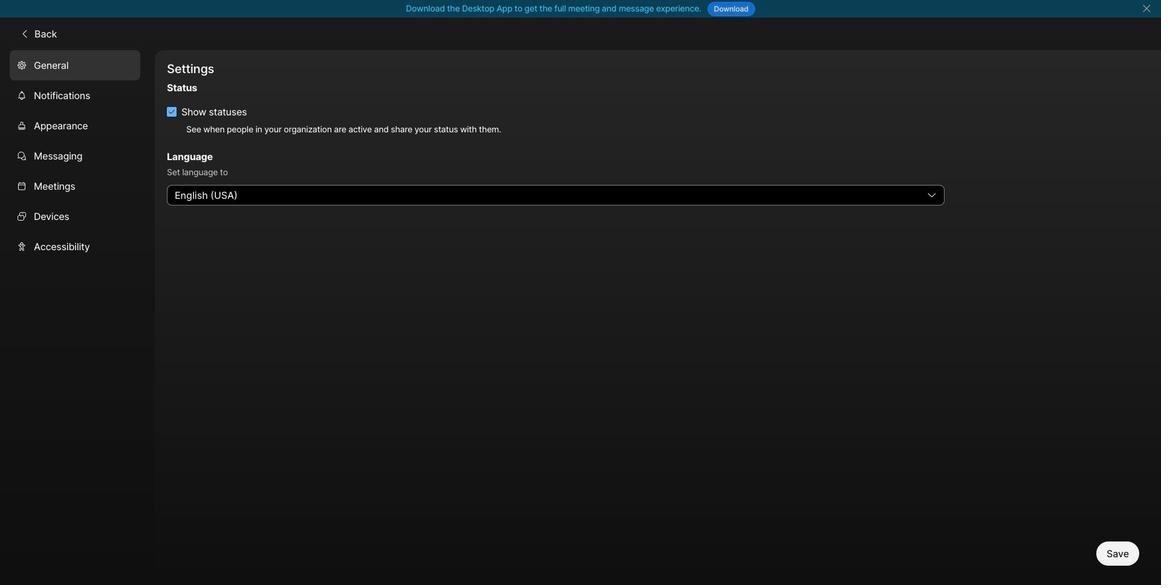 Task type: locate. For each thing, give the bounding box(es) containing it.
notifications tab
[[10, 80, 140, 111]]

cancel_16 image
[[1142, 4, 1151, 13]]

accessibility tab
[[10, 231, 140, 262]]

appearance tab
[[10, 111, 140, 141]]



Task type: describe. For each thing, give the bounding box(es) containing it.
devices tab
[[10, 201, 140, 231]]

settings navigation
[[0, 50, 155, 585]]

general tab
[[10, 50, 140, 80]]

meetings tab
[[10, 171, 140, 201]]

messaging tab
[[10, 141, 140, 171]]



